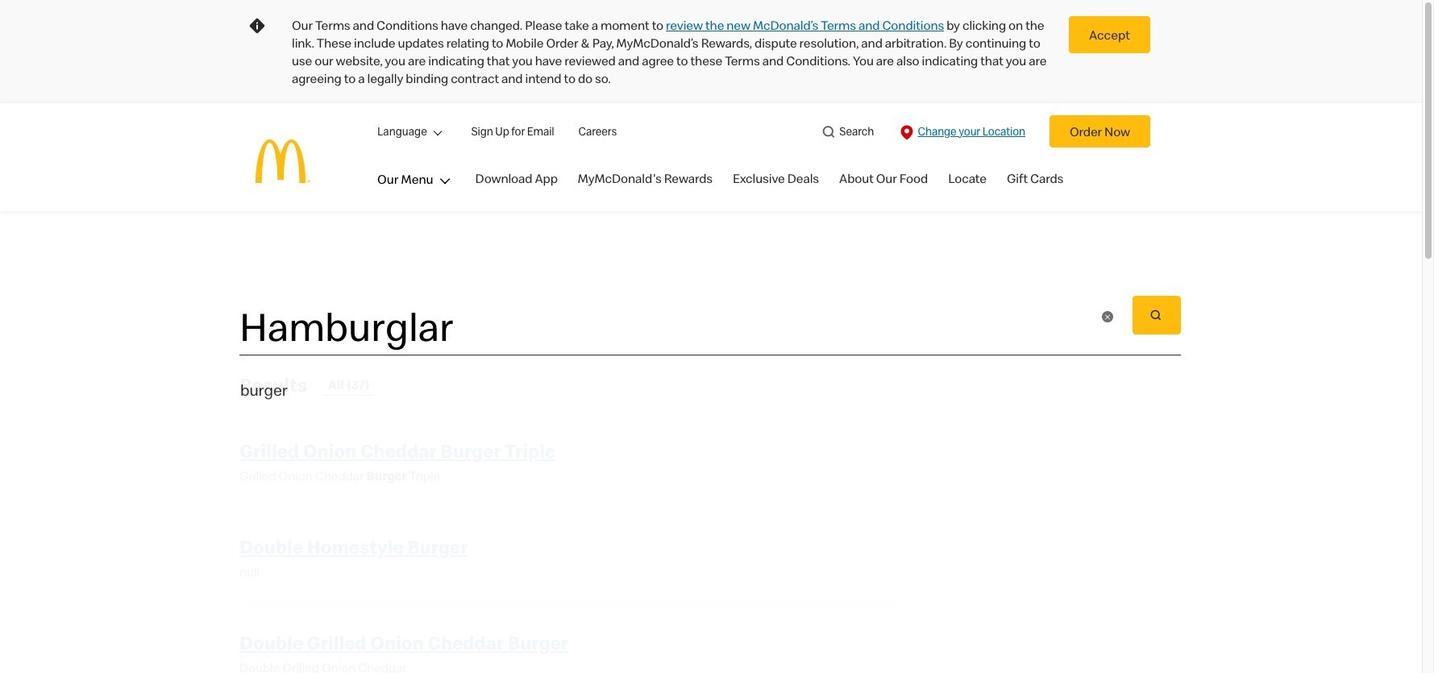Task type: describe. For each thing, give the bounding box(es) containing it.
information image
[[247, 16, 267, 35]]

location image
[[898, 123, 916, 141]]

3 list item from the top
[[239, 605, 900, 673]]

0 vertical spatial arrow down image
[[429, 125, 442, 136]]

mcdonald's home image
[[239, 118, 326, 205]]

clear image
[[1105, 314, 1110, 319]]

1 horizontal spatial search image
[[1149, 309, 1162, 322]]

Search mcdonalds.com text field
[[239, 302, 1083, 351]]

search image inside secondary element
[[821, 123, 837, 140]]



Task type: vqa. For each thing, say whether or not it's contained in the screenshot.
the top Search image
yes



Task type: locate. For each thing, give the bounding box(es) containing it.
option
[[239, 380, 1434, 401]]

arrow down image
[[429, 125, 442, 136], [436, 178, 450, 184]]

0 horizontal spatial search image
[[821, 123, 837, 140]]

1 list item from the top
[[239, 414, 900, 509]]

list
[[239, 414, 900, 673]]

2 list item from the top
[[239, 509, 900, 605]]

search image right clear icon
[[1149, 309, 1162, 322]]

0 vertical spatial search image
[[821, 123, 837, 140]]

None search field
[[239, 292, 1434, 673]]

list item
[[239, 414, 900, 509], [239, 509, 900, 605], [239, 605, 900, 673]]

1 vertical spatial search image
[[1149, 309, 1162, 322]]

search image
[[821, 123, 837, 140], [1149, 309, 1162, 322]]

1 vertical spatial arrow down image
[[436, 178, 450, 184]]

search image left location icon
[[821, 123, 837, 140]]

secondary element
[[372, 115, 1183, 148]]



